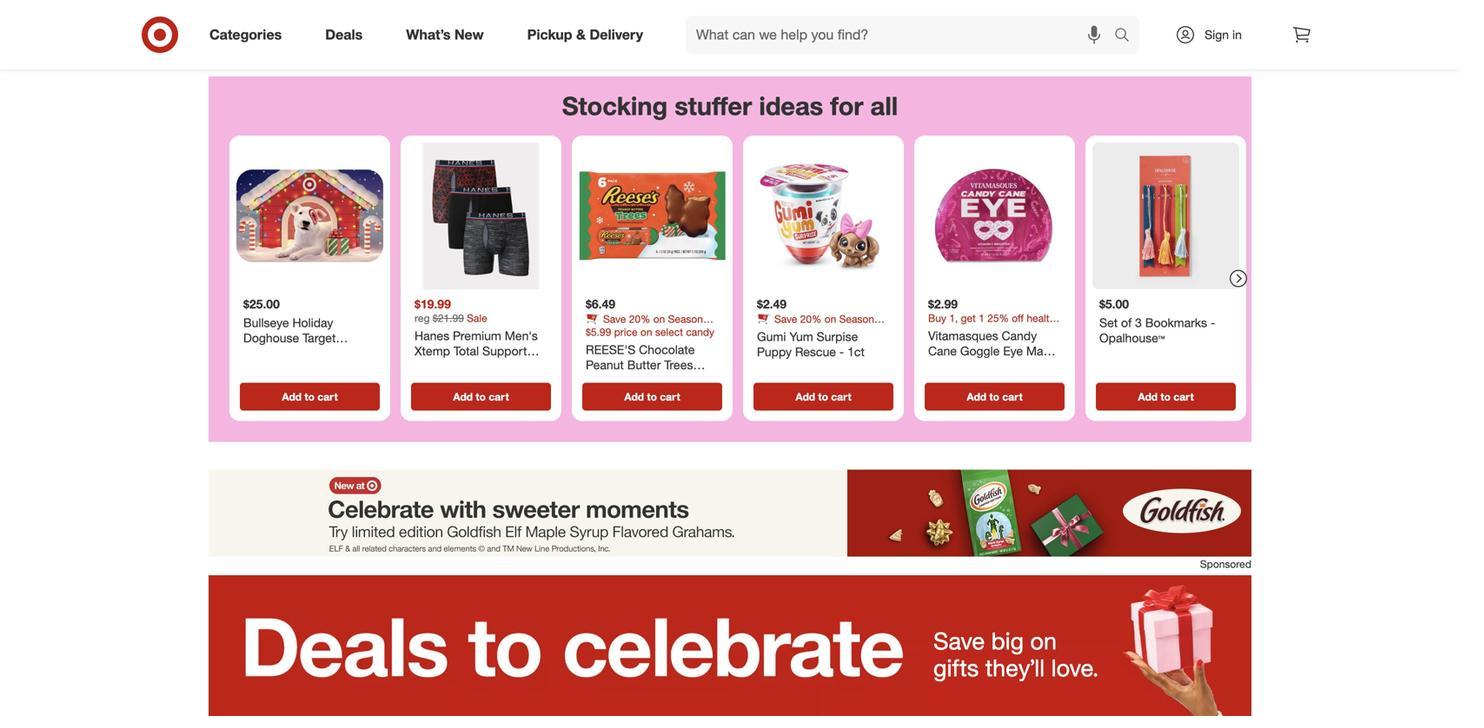 Task type: locate. For each thing, give the bounding box(es) containing it.
to down sale
[[476, 390, 486, 403]]

2 horizontal spatial candy
[[757, 326, 785, 339]]

snacks up 'rescue'
[[798, 326, 830, 339]]

add to cart button
[[240, 383, 380, 411], [411, 383, 551, 411], [582, 383, 722, 411], [753, 383, 893, 411], [925, 383, 1065, 411], [1096, 383, 1236, 411]]

carousel region
[[209, 76, 1251, 456]]

4 to from the left
[[818, 390, 828, 403]]

add for $2.49
[[795, 390, 815, 403]]

seasonal right price
[[668, 313, 711, 326]]

select
[[655, 326, 683, 339]]

5 cart from the left
[[1002, 390, 1023, 403]]

1 add from the left
[[282, 390, 302, 403]]

1 horizontal spatial snacks
[[798, 326, 830, 339]]

2 add from the left
[[453, 390, 473, 403]]

add to cart down sale
[[453, 390, 509, 403]]

&
[[576, 26, 586, 43], [617, 326, 624, 339], [788, 326, 795, 339]]

opalhouse™
[[1099, 330, 1165, 346]]

2 to from the left
[[476, 390, 486, 403]]

3 add from the left
[[624, 390, 644, 403]]

0 horizontal spatial save 20% on seasonal candy & snacks
[[586, 313, 711, 339]]

save left big
[[933, 626, 985, 655]]

oz
[[973, 359, 986, 374]]

1 horizontal spatial -
[[928, 359, 933, 374]]

1 horizontal spatial &
[[617, 326, 624, 339]]

1 add to cart from the left
[[282, 390, 338, 403]]

20% left the select
[[629, 313, 650, 326]]

add down 'rescue'
[[795, 390, 815, 403]]

5 add from the left
[[967, 390, 986, 403]]

snacks
[[627, 326, 659, 339], [798, 326, 830, 339]]

candy down $6.49
[[586, 326, 614, 339]]

& right pickup
[[576, 26, 586, 43]]

4 add to cart button from the left
[[753, 383, 893, 411]]

add to cart button down opalhouse™
[[1096, 383, 1236, 411]]

3
[[1135, 315, 1142, 330]]

add to cart down $25
[[282, 390, 338, 403]]

1 horizontal spatial save 20% on seasonal candy & snacks
[[757, 313, 882, 339]]

eye
[[1003, 343, 1023, 359]]

$5.00 set of 3 bookmarks - opalhouse™
[[1099, 297, 1215, 346]]

add to cart button down $5.99 price on select candy
[[582, 383, 722, 411]]

to
[[305, 390, 315, 403], [476, 390, 486, 403], [647, 390, 657, 403], [818, 390, 828, 403], [989, 390, 999, 403], [1161, 390, 1171, 403]]

4 add to cart from the left
[[795, 390, 851, 403]]

1 cart from the left
[[317, 390, 338, 403]]

& right gumi
[[788, 326, 795, 339]]

0 horizontal spatial save
[[603, 313, 626, 326]]

2 save 20% on seasonal candy & snacks from the left
[[757, 313, 882, 339]]

0.34
[[936, 359, 960, 374]]

5 add to cart button from the left
[[925, 383, 1065, 411]]

gumi
[[757, 329, 786, 344]]

2 horizontal spatial -
[[1210, 315, 1215, 330]]

vitamasques
[[928, 328, 998, 343]]

cart
[[317, 390, 338, 403], [489, 390, 509, 403], [660, 390, 680, 403], [831, 390, 851, 403], [1002, 390, 1023, 403], [1173, 390, 1194, 403]]

save down $2.49
[[774, 313, 797, 326]]

-
[[1210, 315, 1215, 330], [839, 344, 844, 360], [928, 359, 933, 374]]

cart for $19.99
[[489, 390, 509, 403]]

advertisement region
[[209, 470, 1251, 557]]

2 seasonal from the left
[[839, 313, 882, 326]]

20% up yum
[[800, 313, 822, 326]]

& right $5.99
[[617, 326, 624, 339]]

1 candy from the left
[[586, 326, 614, 339]]

$21.99
[[433, 312, 464, 325]]

to down $25
[[305, 390, 315, 403]]

snacks right $5.99
[[627, 326, 659, 339]]

add down oz
[[967, 390, 986, 403]]

1 add to cart button from the left
[[240, 383, 380, 411]]

add to cart down opalhouse™
[[1138, 390, 1194, 403]]

to down $5.99 price on select candy
[[647, 390, 657, 403]]

to down vitamasques candy cane goggle eye mask - 0.34 fl oz
[[989, 390, 999, 403]]

add down $25
[[282, 390, 302, 403]]

pickup & delivery link
[[512, 16, 665, 54]]

5 to from the left
[[989, 390, 999, 403]]

- for rescue
[[839, 344, 844, 360]]

add to cart button for $2.99
[[925, 383, 1065, 411]]

candy right the select
[[686, 326, 714, 339]]

rescue
[[795, 344, 836, 360]]

2 20% from the left
[[800, 313, 822, 326]]

search
[[1106, 28, 1148, 45]]

fl
[[963, 359, 970, 374]]

they'll
[[985, 653, 1045, 682]]

add down opalhouse™
[[1138, 390, 1158, 403]]

1 seasonal from the left
[[668, 313, 711, 326]]

cart for $2.99
[[1002, 390, 1023, 403]]

add to cart
[[282, 390, 338, 403], [453, 390, 509, 403], [624, 390, 680, 403], [795, 390, 851, 403], [967, 390, 1023, 403], [1138, 390, 1194, 403]]

0 horizontal spatial -
[[839, 344, 844, 360]]

6 cart from the left
[[1173, 390, 1194, 403]]

search button
[[1106, 16, 1148, 57]]

add to cart for $19.99
[[453, 390, 509, 403]]

add down sale
[[453, 390, 473, 403]]

3 add to cart button from the left
[[582, 383, 722, 411]]

add down price
[[624, 390, 644, 403]]

save
[[603, 313, 626, 326], [774, 313, 797, 326], [933, 626, 985, 655]]

to for $19.99
[[476, 390, 486, 403]]

pickup
[[527, 26, 572, 43]]

6 to from the left
[[1161, 390, 1171, 403]]

- left the 1ct
[[839, 344, 844, 360]]

to down 'rescue'
[[818, 390, 828, 403]]

to for $6.49
[[647, 390, 657, 403]]

20%
[[629, 313, 650, 326], [800, 313, 822, 326]]

bullseye holiday doghouse target giftcard $25 image
[[236, 143, 383, 290]]

save 20% on seasonal candy & snacks
[[586, 313, 711, 339], [757, 313, 882, 339]]

2 add to cart button from the left
[[411, 383, 551, 411]]

to down opalhouse™
[[1161, 390, 1171, 403]]

deals
[[325, 26, 363, 43]]

add to cart button down $25
[[240, 383, 380, 411]]

- inside gumi yum surpise puppy rescue - 1ct
[[839, 344, 844, 360]]

seasonal up surpise
[[839, 313, 882, 326]]

2 candy from the left
[[686, 326, 714, 339]]

surpise
[[817, 329, 858, 344]]

vitamasques candy cane goggle eye mask - 0.34 fl oz
[[928, 328, 1056, 374]]

0 horizontal spatial seasonal
[[668, 313, 711, 326]]

- right bookmarks
[[1210, 315, 1215, 330]]

What can we help you find? suggestions appear below search field
[[686, 16, 1118, 54]]

seasonal
[[668, 313, 711, 326], [839, 313, 882, 326]]

add
[[282, 390, 302, 403], [453, 390, 473, 403], [624, 390, 644, 403], [795, 390, 815, 403], [967, 390, 986, 403], [1138, 390, 1158, 403]]

3 cart from the left
[[660, 390, 680, 403]]

6 add from the left
[[1138, 390, 1158, 403]]

gumi yum surpise puppy rescue - 1ct
[[757, 329, 865, 360]]

$25
[[293, 346, 312, 361]]

to for $2.49
[[818, 390, 828, 403]]

3 candy from the left
[[757, 326, 785, 339]]

ideas
[[759, 90, 823, 121]]

gifts
[[933, 653, 979, 682]]

$2.49
[[757, 297, 787, 312]]

$25.00
[[243, 297, 280, 312]]

add to cart button down oz
[[925, 383, 1065, 411]]

4 cart from the left
[[831, 390, 851, 403]]

save 20% on seasonal candy & snacks down $6.49
[[586, 313, 711, 339]]

holiday
[[292, 315, 333, 330]]

0 horizontal spatial 20%
[[629, 313, 650, 326]]

$19.99
[[415, 297, 451, 312]]

- inside $5.00 set of 3 bookmarks - opalhouse™
[[1210, 315, 1215, 330]]

1 horizontal spatial seasonal
[[839, 313, 882, 326]]

candy up the puppy
[[757, 326, 785, 339]]

add for $2.99
[[967, 390, 986, 403]]

1 horizontal spatial candy
[[686, 326, 714, 339]]

3 to from the left
[[647, 390, 657, 403]]

6 add to cart from the left
[[1138, 390, 1194, 403]]

$6.49
[[586, 297, 615, 312]]

0 horizontal spatial candy
[[586, 326, 614, 339]]

4 add from the left
[[795, 390, 815, 403]]

deals link
[[310, 16, 384, 54]]

sign in
[[1205, 27, 1242, 42]]

2 horizontal spatial save
[[933, 626, 985, 655]]

2 add to cart from the left
[[453, 390, 509, 403]]

add to cart down oz
[[967, 390, 1023, 403]]

1 horizontal spatial 20%
[[800, 313, 822, 326]]

0 horizontal spatial snacks
[[627, 326, 659, 339]]

add to cart button down 'rescue'
[[753, 383, 893, 411]]

delivery
[[590, 26, 643, 43]]

add to cart down $5.99 price on select candy
[[624, 390, 680, 403]]

add for $19.99
[[453, 390, 473, 403]]

puppy
[[757, 344, 792, 360]]

- left 0.34
[[928, 359, 933, 374]]

5 add to cart from the left
[[967, 390, 1023, 403]]

2 cart from the left
[[489, 390, 509, 403]]

sponsored
[[1200, 558, 1251, 571]]

gumi yum surpise puppy rescue - 1ct image
[[750, 143, 897, 290]]

for
[[830, 90, 863, 121]]

doghouse
[[243, 330, 299, 346]]

save 20% on seasonal candy & snacks up 'rescue'
[[757, 313, 882, 339]]

add to cart down 'rescue'
[[795, 390, 851, 403]]

price
[[614, 326, 638, 339]]

love.
[[1051, 653, 1099, 682]]

save down $6.49
[[603, 313, 626, 326]]

3 add to cart from the left
[[624, 390, 680, 403]]

add to cart for $2.99
[[967, 390, 1023, 403]]

add to cart button down sale
[[411, 383, 551, 411]]

$5.00
[[1099, 297, 1129, 312]]

candy
[[586, 326, 614, 339], [686, 326, 714, 339], [757, 326, 785, 339]]

add for $6.49
[[624, 390, 644, 403]]

reg
[[415, 312, 430, 325]]

on
[[653, 313, 665, 326], [824, 313, 836, 326], [640, 326, 652, 339], [1030, 626, 1057, 655]]



Task type: vqa. For each thing, say whether or not it's contained in the screenshot.
1st Kingston from the top of the page
no



Task type: describe. For each thing, give the bounding box(es) containing it.
$25.00 bullseye holiday doghouse target giftcard $25
[[243, 297, 336, 361]]

what's new link
[[391, 16, 505, 54]]

1 snacks from the left
[[627, 326, 659, 339]]

add to cart button for $19.99
[[411, 383, 551, 411]]

1 to from the left
[[305, 390, 315, 403]]

1 horizontal spatial save
[[774, 313, 797, 326]]

bookmarks
[[1145, 315, 1207, 330]]

reese's chocolate peanut butter trees holiday candy - 6ct/1.2oz image
[[579, 143, 726, 290]]

6 add to cart button from the left
[[1096, 383, 1236, 411]]

categories link
[[195, 16, 303, 54]]

$2.99
[[928, 297, 958, 312]]

sign in link
[[1160, 16, 1269, 54]]

candy
[[1002, 328, 1037, 343]]

cart for $2.49
[[831, 390, 851, 403]]

1ct
[[847, 344, 865, 360]]

of
[[1121, 315, 1132, 330]]

cart for $6.49
[[660, 390, 680, 403]]

$5.99 price on select candy
[[586, 326, 714, 339]]

cane
[[928, 343, 957, 359]]

0 horizontal spatial &
[[576, 26, 586, 43]]

goggle
[[960, 343, 1000, 359]]

save big on gifts they'll love.
[[933, 626, 1099, 682]]

pickup & delivery
[[527, 26, 643, 43]]

target
[[303, 330, 336, 346]]

on inside save big on gifts they'll love.
[[1030, 626, 1057, 655]]

sale
[[467, 312, 487, 325]]

bullseye
[[243, 315, 289, 330]]

hanes premium men's xtemp total support pouch anti chafing 3pk boxer briefs - red/gray m image
[[408, 143, 554, 290]]

save inside save big on gifts they'll love.
[[933, 626, 985, 655]]

mask
[[1026, 343, 1056, 359]]

new
[[454, 26, 484, 43]]

- inside vitamasques candy cane goggle eye mask - 0.34 fl oz
[[928, 359, 933, 374]]

2 snacks from the left
[[798, 326, 830, 339]]

vitamasques candy cane goggle eye mask - 0.34 fl oz image
[[921, 143, 1068, 290]]

to for $2.99
[[989, 390, 999, 403]]

in
[[1232, 27, 1242, 42]]

set
[[1099, 315, 1118, 330]]

stocking
[[562, 90, 668, 121]]

add to cart for $6.49
[[624, 390, 680, 403]]

what's new
[[406, 26, 484, 43]]

what's
[[406, 26, 451, 43]]

stuffer
[[675, 90, 752, 121]]

$19.99 reg $21.99 sale
[[415, 297, 487, 325]]

$5.99
[[586, 326, 611, 339]]

2 horizontal spatial &
[[788, 326, 795, 339]]

giftcard
[[243, 346, 289, 361]]

big
[[991, 626, 1024, 655]]

1 20% from the left
[[629, 313, 650, 326]]

set of 3 bookmarks - opalhouse™ image
[[1092, 143, 1239, 290]]

all
[[870, 90, 898, 121]]

stocking stuffer ideas for all
[[562, 90, 898, 121]]

add to cart button for $2.49
[[753, 383, 893, 411]]

add to cart for $2.49
[[795, 390, 851, 403]]

yum
[[789, 329, 813, 344]]

sign
[[1205, 27, 1229, 42]]

add to cart button for $6.49
[[582, 383, 722, 411]]

1 save 20% on seasonal candy & snacks from the left
[[586, 313, 711, 339]]

categories
[[209, 26, 282, 43]]

- for bookmarks
[[1210, 315, 1215, 330]]



